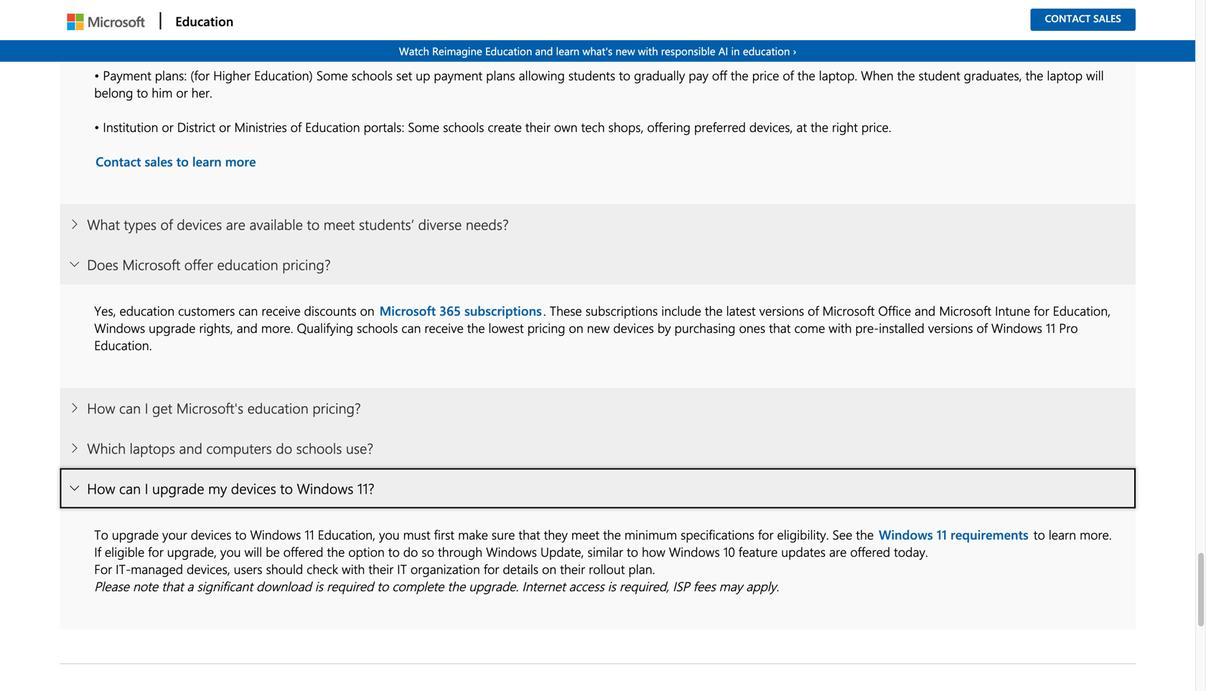 Task type: vqa. For each thing, say whether or not it's contained in the screenshot.
top Sign in
no



Task type: describe. For each thing, give the bounding box(es) containing it.
education inside dropdown button
[[217, 255, 278, 274]]

education right yes,
[[120, 302, 175, 319]]

the right the ownership in the right of the page
[[806, 15, 824, 32]]

be inside the to upgrade your devices to windows 11 education, you must first make sure that they meet the minimum specifications for eligibility. see the windows 11 requirements to learn more. if eligible for upgrade, you will be offered the option to do so through windows update, similar to how windows 10 feature updates are offered today. for it-managed devices, users should check with their it organization for details on their rollout plan. please note that a significant download is required to complete the upgrade. internet access is required, isp fees may apply.
[[266, 543, 280, 561]]

education):
[[269, 15, 331, 32]]

the left lowest
[[467, 319, 485, 336]]

early
[[103, 15, 129, 32]]

the right off at the top of page
[[731, 66, 749, 84]]

on inside . these subscriptions include the latest versions of microsoft office and microsoft intune for education, windows upgrade rights, and more. qualifying schools can receive the lowest pricing on new devices by purchasing ones that come with pre-installed versions of windows 11 pro education.
[[569, 319, 584, 336]]

plan.
[[629, 561, 656, 578]]

the right when
[[898, 66, 916, 84]]

student up 'reimagine'
[[444, 15, 486, 32]]

to up ›
[[791, 15, 802, 32]]

to right available
[[307, 215, 320, 234]]

schools inside • payment plans: (for higher education) some schools set up payment plans allowing students to gradually pay off the price of the laptop. when the student graduates, the laptop will belong to him or her.
[[352, 66, 393, 84]]

ones
[[740, 319, 766, 336]]

1 horizontal spatial their
[[526, 118, 551, 135]]

giving
[[671, 15, 705, 32]]

intune
[[996, 302, 1031, 319]]

discounts
[[304, 302, 357, 319]]

yes,
[[94, 302, 116, 319]]

responsible
[[662, 44, 716, 58]]

are inside 'what types of devices are available to meet students' diverse needs?' dropdown button
[[226, 215, 246, 234]]

• institution or district or ministries of education portals: some schools create their own tech shops, offering preferred devices, at the right price.
[[94, 118, 892, 135]]

pro
[[1060, 319, 1079, 336]]

laptop.
[[819, 66, 858, 84]]

pre-
[[856, 319, 880, 336]]

will inside • payment plans: (for higher education) some schools set up payment plans allowing students to gradually pay off the price of the laptop. when the student graduates, the laptop will belong to him or her.
[[1087, 66, 1105, 84]]

plans:
[[155, 66, 187, 84]]

1 horizontal spatial you
[[379, 526, 400, 543]]

may
[[720, 578, 743, 595]]

for inside . these subscriptions include the latest versions of microsoft office and microsoft intune for education, windows upgrade rights, and more. qualifying schools can receive the lowest pricing on new devices by purchasing ones that come with pre-installed versions of windows 11 pro education.
[[1035, 302, 1050, 319]]

• payment plans: (for higher education) some schools set up payment plans allowing students to gradually pay off the price of the laptop. when the student graduates, the laptop will belong to him or her.
[[94, 66, 1105, 101]]

significant
[[197, 578, 253, 595]]

of inside • payment plans: (for higher education) some schools set up payment plans allowing students to gradually pay off the price of the laptop. when the student graduates, the laptop will belong to him or her.
[[783, 66, 795, 84]]

fees
[[694, 578, 716, 595]]

• for belong
[[94, 66, 99, 84]]

how can i upgrade my devices to windows 11? button
[[60, 469, 1136, 509]]

pay
[[689, 66, 709, 84]]

2 vertical spatial education
[[305, 118, 360, 135]]

2 horizontal spatial or
[[219, 118, 231, 135]]

microsoft left intune
[[940, 302, 992, 319]]

more. inside . these subscriptions include the latest versions of microsoft office and microsoft intune for education, windows upgrade rights, and more. qualifying schools can receive the lowest pricing on new devices by purchasing ones that come with pre-installed versions of windows 11 pro education.
[[261, 319, 294, 336]]

1 horizontal spatial 11
[[937, 526, 948, 543]]

will inside the to upgrade your devices to windows 11 education, you must first make sure that they meet the minimum specifications for eligibility. see the windows 11 requirements to learn more. if eligible for upgrade, you will be offered the option to do so through windows update, similar to how windows 10 feature updates are offered today. for it-managed devices, users should check with their it organization for details on their rollout plan. please note that a significant download is required to complete the upgrade. internet access is required, isp fees may apply.
[[245, 543, 262, 561]]

reimagine
[[432, 44, 483, 58]]

devices up offer
[[177, 215, 222, 234]]

0 horizontal spatial receive
[[262, 302, 301, 319]]

diverse
[[418, 215, 462, 234]]

types
[[124, 215, 157, 234]]

1 offered from the left
[[283, 543, 324, 561]]

i for upgrade
[[145, 479, 148, 498]]

what types of devices are available to meet students' diverse needs?
[[87, 215, 509, 234]]

does
[[87, 255, 118, 274]]

windows up the upgrade.
[[486, 543, 537, 561]]

learn inside the to upgrade your devices to windows 11 education, you must first make sure that they meet the minimum specifications for eligibility. see the windows 11 requirements to learn more. if eligible for upgrade, you will be offered the option to do so through windows update, similar to how windows 10 feature updates are offered today. for it-managed devices, users should check with their it organization for details on their rollout plan. please note that a significant download is required to complete the upgrade. internet access is required, isp fees may apply.
[[1049, 526, 1077, 543]]

1 horizontal spatial new
[[616, 44, 635, 58]]

through
[[438, 543, 483, 561]]

to left him at the top
[[137, 84, 148, 101]]

does microsoft offer education pricing? button
[[60, 244, 1136, 285]]

at
[[797, 118, 808, 135]]

and inside dropdown button
[[179, 439, 203, 458]]

by
[[658, 319, 671, 336]]

can right rights,
[[239, 302, 258, 319]]

upon
[[873, 15, 902, 32]]

10
[[724, 543, 736, 561]]

with inside . these subscriptions include the latest versions of microsoft office and microsoft intune for education, windows upgrade rights, and more. qualifying schools can receive the lowest pricing on new devices by purchasing ones that come with pre-installed versions of windows 11 pro education.
[[829, 319, 852, 336]]

devices inside . these subscriptions include the latest versions of microsoft office and microsoft intune for education, windows upgrade rights, and more. qualifying schools can receive the lowest pricing on new devices by purchasing ones that come with pre-installed versions of windows 11 pro education.
[[614, 319, 654, 336]]

new inside . these subscriptions include the latest versions of microsoft office and microsoft intune for education, windows upgrade rights, and more. qualifying schools can receive the lowest pricing on new devices by purchasing ones that come with pre-installed versions of windows 11 pro education.
[[587, 319, 610, 336]]

0 horizontal spatial learn
[[192, 153, 222, 170]]

sure
[[492, 526, 515, 543]]

1 horizontal spatial with
[[638, 44, 659, 58]]

laptop inside • payment plans: (for higher education) some schools set up payment plans allowing students to gradually pay off the price of the laptop. when the student graduates, the laptop will belong to him or her.
[[1048, 66, 1083, 84]]

institution
[[103, 118, 158, 135]]

for right eligible
[[148, 543, 164, 561]]

upgrade inside the to upgrade your devices to windows 11 education, you must first make sure that they meet the minimum specifications for eligibility. see the windows 11 requirements to learn more. if eligible for upgrade, you will be offered the option to do so through windows update, similar to how windows 10 feature updates are offered today. for it-managed devices, users should check with their it organization for details on their rollout plan. please note that a significant download is required to complete the upgrade. internet access is required, isp fees may apply.
[[112, 526, 159, 543]]

details
[[503, 561, 539, 578]]

the up graduates,
[[983, 15, 1001, 32]]

0 horizontal spatial laptop
[[158, 32, 194, 49]]

the left laptop.
[[798, 66, 816, 84]]

feature
[[739, 543, 778, 561]]

of right ministries
[[291, 118, 302, 135]]

1 horizontal spatial versions
[[929, 319, 974, 336]]

computers
[[206, 439, 272, 458]]

how
[[642, 543, 666, 561]]

enrolled,
[[620, 15, 668, 32]]

yes, education customers can receive discounts on microsoft 365 subscriptions
[[94, 302, 542, 319]]

2 offered from the left
[[851, 543, 891, 561]]

eligible
[[105, 543, 145, 561]]

0 horizontal spatial you
[[220, 543, 241, 561]]

that inside . these subscriptions include the latest versions of microsoft office and microsoft intune for education, windows upgrade rights, and more. qualifying schools can receive the lowest pricing on new devices by purchasing ones that come with pre-installed versions of windows 11 pro education.
[[770, 319, 791, 336]]

access
[[569, 578, 605, 595]]

education link
[[160, 1, 238, 41]]

pricing
[[528, 319, 566, 336]]

the right at
[[811, 118, 829, 135]]

allowing
[[519, 66, 565, 84]]

devices, inside the to upgrade your devices to windows 11 education, you must first make sure that they meet the minimum specifications for eligibility. see the windows 11 requirements to learn more. if eligible for upgrade, you will be offered the option to do so through windows update, similar to how windows 10 feature updates are offered today. for it-managed devices, users should check with their it organization for details on their rollout plan. please note that a significant download is required to complete the upgrade. internet access is required, isp fees may apply.
[[187, 561, 230, 578]]

off
[[713, 66, 728, 84]]

watch
[[399, 44, 429, 58]]

apply.
[[747, 578, 780, 595]]

can down laptops
[[119, 479, 141, 498]]

and up allowing
[[536, 44, 553, 58]]

offer
[[184, 255, 213, 274]]

schools inside dropdown button
[[296, 439, 342, 458]]

0 horizontal spatial 11
[[305, 526, 314, 543]]

some inside • payment plans: (for higher education) some schools set up payment plans allowing students to gradually pay off the price of the laptop. when the student graduates, the laptop will belong to him or her.
[[317, 66, 348, 84]]

purchasing
[[675, 319, 736, 336]]

windows left 10
[[669, 543, 720, 561]]

can left "get"
[[119, 399, 141, 418]]

required
[[327, 578, 374, 595]]

1 vertical spatial education
[[486, 44, 533, 58]]

for left eligibility.
[[759, 526, 774, 543]]

the right see
[[857, 526, 874, 543]]

customers
[[178, 302, 235, 319]]

of left intune
[[977, 319, 989, 336]]

.
[[544, 302, 547, 319]]

. these subscriptions include the latest versions of microsoft office and microsoft intune for education, windows upgrade rights, and more. qualifying schools can receive the lowest pricing on new devices by purchasing ones that come with pre-installed versions of windows 11 pro education.
[[94, 302, 1111, 354]]

student inside • payment plans: (for higher education) some schools set up payment plans allowing students to gradually pay off the price of the laptop. when the student graduates, the laptop will belong to him or her.
[[919, 66, 961, 84]]

similar
[[588, 543, 624, 561]]

preferred
[[695, 118, 746, 135]]

get
[[152, 399, 173, 418]]

price.
[[862, 118, 892, 135]]

i for get
[[145, 399, 148, 418]]

of left pre-
[[808, 302, 820, 319]]

0 horizontal spatial or
[[162, 118, 174, 135]]

contact sales to learn more
[[96, 153, 256, 170]]

available
[[250, 215, 303, 234]]

meet inside dropdown button
[[324, 215, 355, 234]]

0 horizontal spatial education
[[175, 12, 234, 29]]

a inside the to upgrade your devices to windows 11 education, you must first make sure that they meet the minimum specifications for eligibility. see the windows 11 requirements to learn more. if eligible for upgrade, you will be offered the option to do so through windows update, similar to how windows 10 feature updates are offered today. for it-managed devices, users should check with their it organization for details on their rollout plan. please note that a significant download is required to complete the upgrade. internet access is required, isp fees may apply.
[[187, 578, 194, 595]]

the left option
[[327, 543, 345, 561]]

plans
[[486, 66, 516, 84]]

and right 'office'
[[915, 302, 936, 319]]

windows up should
[[250, 526, 301, 543]]

365
[[440, 302, 461, 319]]

pricing? inside dropdown button
[[282, 255, 331, 274]]

while
[[587, 15, 616, 32]]

update,
[[541, 543, 584, 561]]

1 vertical spatial some
[[408, 118, 440, 135]]

microsoft inside dropdown button
[[122, 255, 181, 274]]

internet
[[523, 578, 566, 595]]

right
[[833, 118, 858, 135]]

schools left create
[[443, 118, 485, 135]]

windows right see
[[879, 526, 934, 543]]

do inside the to upgrade your devices to windows 11 education, you must first make sure that they meet the minimum specifications for eligibility. see the windows 11 requirements to learn more. if eligible for upgrade, you will be offered the option to do so through windows update, similar to how windows 10 feature updates are offered today. for it-managed devices, users should check with their it organization for details on their rollout plan. please note that a significant download is required to complete the upgrade. internet access is required, isp fees may apply.
[[404, 543, 418, 561]]

devices right my
[[231, 479, 276, 498]]

graduation
[[133, 15, 194, 32]]

0 horizontal spatial their
[[369, 561, 394, 578]]

to up users
[[235, 526, 247, 543]]

come
[[795, 319, 826, 336]]

use?
[[346, 439, 374, 458]]

student left upon
[[827, 15, 869, 32]]

it-
[[116, 561, 131, 578]]

payment
[[434, 66, 483, 84]]

microsoft left 365
[[380, 302, 436, 319]]

the up ai
[[709, 15, 727, 32]]

note
[[133, 578, 158, 595]]

does microsoft offer education pricing?
[[87, 255, 331, 274]]

office
[[879, 302, 912, 319]]

upgrade.
[[469, 578, 519, 595]]

to left use
[[489, 15, 501, 32]]

education up price
[[743, 44, 791, 58]]

schools
[[334, 15, 377, 32]]

make
[[458, 526, 488, 543]]

check
[[307, 561, 338, 578]]

offering
[[648, 118, 691, 135]]

to right "students"
[[619, 66, 631, 84]]

0 horizontal spatial versions
[[760, 302, 805, 319]]

sales
[[145, 153, 173, 170]]

and right rights,
[[237, 319, 258, 336]]



Task type: locate. For each thing, give the bounding box(es) containing it.
0 vertical spatial education
[[175, 12, 234, 29]]

schools left use?
[[296, 439, 342, 458]]

to right the 'sales'
[[176, 153, 189, 170]]

the
[[527, 15, 545, 32], [709, 15, 727, 32], [806, 15, 824, 32], [983, 15, 1001, 32], [1087, 15, 1105, 32], [137, 32, 154, 49], [731, 66, 749, 84], [798, 66, 816, 84], [898, 66, 916, 84], [1026, 66, 1044, 84], [811, 118, 829, 135], [705, 302, 723, 319], [467, 319, 485, 336], [604, 526, 621, 543], [857, 526, 874, 543], [327, 543, 345, 561], [448, 578, 466, 595]]

how up which
[[87, 399, 115, 418]]

1 horizontal spatial are
[[830, 543, 847, 561]]

0 vertical spatial i
[[145, 399, 148, 418]]

contact sales to learn more link
[[94, 151, 258, 171]]

0 horizontal spatial that
[[162, 578, 184, 595]]

1 vertical spatial learn
[[192, 153, 222, 170]]

devices right your
[[191, 526, 232, 543]]

can inside . these subscriptions include the latest versions of microsoft office and microsoft intune for education, windows upgrade rights, and more. qualifying schools can receive the lowest pricing on new devices by purchasing ones that come with pre-installed versions of windows 11 pro education.
[[402, 319, 421, 336]]

the right school,
[[137, 32, 154, 49]]

0 vertical spatial more.
[[261, 319, 294, 336]]

0 vertical spatial new
[[616, 44, 635, 58]]

2 horizontal spatial learn
[[1049, 526, 1077, 543]]

1 vertical spatial a
[[187, 578, 194, 595]]

be
[[228, 32, 242, 49], [266, 543, 280, 561]]

0 vertical spatial pricing?
[[282, 255, 331, 274]]

must left first
[[403, 526, 431, 543]]

do
[[276, 439, 293, 458], [404, 543, 418, 561]]

2 horizontal spatial laptop
[[1048, 66, 1083, 84]]

1 vertical spatial do
[[404, 543, 418, 561]]

1 vertical spatial education,
[[318, 526, 376, 543]]

• left early
[[94, 15, 99, 32]]

how down which
[[87, 479, 115, 498]]

2 vertical spatial learn
[[1049, 526, 1077, 543]]

0 vertical spatial if
[[973, 15, 980, 32]]

required,
[[620, 578, 670, 595]]

watch reimagine education and learn what's new with responsible ai in education › link
[[0, 40, 1196, 62]]

2 horizontal spatial 11
[[1047, 319, 1056, 336]]

will left should
[[245, 543, 262, 561]]

0 vertical spatial some
[[317, 66, 348, 84]]

users
[[234, 561, 263, 578]]

when
[[862, 66, 894, 84]]

education, right intune
[[1054, 302, 1111, 319]]

0 horizontal spatial if
[[94, 543, 101, 561]]

rollout
[[589, 561, 625, 578]]

2 is from the left
[[608, 578, 616, 595]]

is right the access
[[608, 578, 616, 595]]

2 vertical spatial with
[[342, 561, 365, 578]]

0 vertical spatial learn
[[556, 44, 580, 58]]

microsoft's
[[176, 399, 244, 418]]

allow
[[401, 15, 430, 32]]

0 vertical spatial with
[[638, 44, 659, 58]]

1 • from the top
[[94, 15, 99, 32]]

education inside dropdown button
[[248, 399, 309, 418]]

1 horizontal spatial education,
[[1054, 302, 1111, 319]]

i down laptops
[[145, 479, 148, 498]]

microsoftlogo image
[[67, 14, 145, 30]]

upgrade right to
[[112, 526, 159, 543]]

0 horizontal spatial with
[[342, 561, 365, 578]]

how can i upgrade my devices to windows 11?
[[87, 479, 375, 498]]

education right offer
[[217, 255, 278, 274]]

0 vertical spatial be
[[228, 32, 242, 49]]

of inside dropdown button
[[161, 215, 173, 234]]

learn
[[556, 44, 580, 58], [192, 153, 222, 170], [1049, 526, 1077, 543]]

microsoft down types
[[122, 255, 181, 274]]

0 horizontal spatial new
[[587, 319, 610, 336]]

0 horizontal spatial education,
[[318, 526, 376, 543]]

devices inside the to upgrade your devices to windows 11 education, you must first make sure that they meet the minimum specifications for eligibility. see the windows 11 requirements to learn more. if eligible for upgrade, you will be offered the option to do so through windows update, similar to how windows 10 feature updates are offered today. for it-managed devices, users should check with their it organization for details on their rollout plan. please note that a significant download is required to complete the upgrade. internet access is required, isp fees may apply.
[[191, 526, 232, 543]]

or right him at the top
[[176, 84, 188, 101]]

0 horizontal spatial on
[[360, 302, 375, 319]]

to
[[94, 526, 108, 543]]

1 horizontal spatial laptop
[[548, 15, 584, 32]]

1 horizontal spatial or
[[176, 84, 188, 101]]

the down through
[[448, 578, 466, 595]]

i left "get"
[[145, 399, 148, 418]]

use
[[504, 15, 523, 32]]

school,
[[94, 32, 133, 49]]

3 • from the top
[[94, 118, 99, 135]]

education
[[175, 12, 234, 29], [486, 44, 533, 58], [305, 118, 360, 135]]

0 vertical spatial upgrade
[[149, 319, 196, 336]]

1 vertical spatial more.
[[1080, 526, 1113, 543]]

the right the leaves
[[1087, 15, 1105, 32]]

are inside the to upgrade your devices to windows 11 education, you must first make sure that they meet the minimum specifications for eligibility. see the windows 11 requirements to learn more. if eligible for upgrade, you will be offered the option to do so through windows update, similar to how windows 10 feature updates are offered today. for it-managed devices, users should check with their it organization for details on their rollout plan. please note that a significant download is required to complete the upgrade. internet access is required, isp fees may apply.
[[830, 543, 847, 561]]

1 horizontal spatial receive
[[425, 319, 464, 336]]

1 horizontal spatial must
[[403, 526, 431, 543]]

education up computers
[[248, 399, 309, 418]]

0 vertical spatial do
[[276, 439, 293, 458]]

2 vertical spatial upgrade
[[112, 526, 159, 543]]

education,
[[1054, 302, 1111, 319], [318, 526, 376, 543]]

receive inside . these subscriptions include the latest versions of microsoft office and microsoft intune for education, windows upgrade rights, and more. qualifying schools can receive the lowest pricing on new devices by purchasing ones that come with pre-installed versions of windows 11 pro education.
[[425, 319, 464, 336]]

are right updates
[[830, 543, 847, 561]]

0 vertical spatial how
[[87, 399, 115, 418]]

windows inside dropdown button
[[297, 479, 354, 498]]

laptop left while
[[548, 15, 584, 32]]

subscriptions
[[465, 302, 542, 319], [586, 302, 658, 319]]

0 horizontal spatial subscriptions
[[465, 302, 542, 319]]

0 vertical spatial •
[[94, 15, 99, 32]]

meet inside the to upgrade your devices to windows 11 education, you must first make sure that they meet the minimum specifications for eligibility. see the windows 11 requirements to learn more. if eligible for upgrade, you will be offered the option to do so through windows update, similar to how windows 10 feature updates are offered today. for it-managed devices, users should check with their it organization for details on their rollout plan. please note that a significant download is required to complete the upgrade. internet access is required, isp fees may apply.
[[572, 526, 600, 543]]

to right my
[[280, 479, 293, 498]]

on right pricing in the top of the page
[[569, 319, 584, 336]]

schools right discounts
[[357, 319, 398, 336]]

graduates,
[[965, 66, 1023, 84]]

to left it at bottom
[[377, 578, 389, 595]]

a
[[434, 15, 440, 32], [187, 578, 194, 595]]

eligibility.
[[778, 526, 830, 543]]

more
[[225, 153, 256, 170]]

up
[[416, 66, 431, 84]]

on right details
[[542, 561, 557, 578]]

more.
[[261, 319, 294, 336], [1080, 526, 1113, 543]]

2 vertical spatial that
[[162, 578, 184, 595]]

is
[[315, 578, 323, 595], [608, 578, 616, 595]]

how for how can i upgrade my devices to windows 11?
[[87, 479, 115, 498]]

upgrade
[[149, 319, 196, 336], [152, 479, 204, 498], [112, 526, 159, 543]]

• inside • early graduation gifts (higher education): schools will allow a student to use the laptop while enrolled, giving the ownership to the student upon graduation. if the student leaves the school, the laptop must be returned.
[[94, 15, 99, 32]]

that right sure
[[519, 526, 541, 543]]

1 subscriptions from the left
[[465, 302, 542, 319]]

• inside • payment plans: (for higher education) some schools set up payment plans allowing students to gradually pay off the price of the laptop. when the student graduates, the laptop will belong to him or her.
[[94, 66, 99, 84]]

0 horizontal spatial a
[[187, 578, 194, 595]]

minimum
[[625, 526, 678, 543]]

1 horizontal spatial learn
[[556, 44, 580, 58]]

1 horizontal spatial a
[[434, 15, 440, 32]]

specifications
[[681, 526, 755, 543]]

2 i from the top
[[145, 479, 148, 498]]

11 right today.
[[937, 526, 948, 543]]

installed
[[880, 319, 925, 336]]

subscriptions inside . these subscriptions include the latest versions of microsoft office and microsoft intune for education, windows upgrade rights, and more. qualifying schools can receive the lowest pricing on new devices by purchasing ones that come with pre-installed versions of windows 11 pro education.
[[586, 302, 658, 319]]

the right use
[[527, 15, 545, 32]]

latest
[[727, 302, 756, 319]]

of right types
[[161, 215, 173, 234]]

managed
[[131, 561, 183, 578]]

11 up check
[[305, 526, 314, 543]]

and right laptops
[[179, 439, 203, 458]]

for
[[1035, 302, 1050, 319], [759, 526, 774, 543], [148, 543, 164, 561], [484, 561, 500, 578]]

0 horizontal spatial are
[[226, 215, 246, 234]]

what's
[[583, 44, 613, 58]]

0 horizontal spatial meet
[[324, 215, 355, 234]]

on inside the to upgrade your devices to windows 11 education, you must first make sure that they meet the minimum specifications for eligibility. see the windows 11 requirements to learn more. if eligible for upgrade, you will be offered the option to do so through windows update, similar to how windows 10 feature updates are offered today. for it-managed devices, users should check with their it organization for details on their rollout plan. please note that a significant download is required to complete the upgrade. internet access is required, isp fees may apply.
[[542, 561, 557, 578]]

isp
[[673, 578, 690, 595]]

if inside • early graduation gifts (higher education): schools will allow a student to use the laptop while enrolled, giving the ownership to the student upon graduation. if the student leaves the school, the laptop must be returned.
[[973, 15, 980, 32]]

›
[[794, 44, 797, 58]]

• left payment
[[94, 66, 99, 84]]

1 vertical spatial that
[[519, 526, 541, 543]]

1 vertical spatial pricing?
[[313, 399, 361, 418]]

1 vertical spatial if
[[94, 543, 101, 561]]

for left details
[[484, 561, 500, 578]]

2 horizontal spatial will
[[1087, 66, 1105, 84]]

offered up download
[[283, 543, 324, 561]]

pricing? up use?
[[313, 399, 361, 418]]

1 vertical spatial are
[[830, 543, 847, 561]]

education, up check
[[318, 526, 376, 543]]

• for school,
[[94, 15, 99, 32]]

their left own
[[526, 118, 551, 135]]

1 vertical spatial meet
[[572, 526, 600, 543]]

windows down does at the left top
[[94, 319, 145, 336]]

ministries
[[234, 118, 287, 135]]

with inside the to upgrade your devices to windows 11 education, you must first make sure that they meet the minimum specifications for eligibility. see the windows 11 requirements to learn more. if eligible for upgrade, you will be offered the option to do so through windows update, similar to how windows 10 feature updates are offered today. for it-managed devices, users should check with their it organization for details on their rollout plan. please note that a significant download is required to complete the upgrade. internet access is required, isp fees may apply.
[[342, 561, 365, 578]]

will down contact sales link
[[1087, 66, 1105, 84]]

1 vertical spatial must
[[403, 526, 431, 543]]

pricing? inside dropdown button
[[313, 399, 361, 418]]

must inside the to upgrade your devices to windows 11 education, you must first make sure that they meet the minimum specifications for eligibility. see the windows 11 requirements to learn more. if eligible for upgrade, you will be offered the option to do so through windows update, similar to how windows 10 feature updates are offered today. for it-managed devices, users should check with their it organization for details on their rollout plan. please note that a significant download is required to complete the upgrade. internet access is required, isp fees may apply.
[[403, 526, 431, 543]]

student
[[444, 15, 486, 32], [827, 15, 869, 32], [1004, 15, 1046, 32], [919, 66, 961, 84]]

you
[[379, 526, 400, 543], [220, 543, 241, 561]]

pricing? down the what types of devices are available to meet students' diverse needs?
[[282, 255, 331, 274]]

education, inside . these subscriptions include the latest versions of microsoft office and microsoft intune for education, windows upgrade rights, and more. qualifying schools can receive the lowest pricing on new devices by purchasing ones that come with pre-installed versions of windows 11 pro education.
[[1054, 302, 1111, 319]]

0 horizontal spatial devices,
[[187, 561, 230, 578]]

the right graduates,
[[1026, 66, 1044, 84]]

or inside • payment plans: (for higher education) some schools set up payment plans allowing students to gradually pay off the price of the laptop. when the student graduates, the laptop will belong to him or her.
[[176, 84, 188, 101]]

which laptops and computers do schools use? button
[[60, 428, 1136, 469]]

2 horizontal spatial education
[[486, 44, 533, 58]]

if left eligible
[[94, 543, 101, 561]]

• left institution
[[94, 118, 99, 135]]

2 subscriptions from the left
[[586, 302, 658, 319]]

on
[[360, 302, 375, 319], [569, 319, 584, 336], [542, 561, 557, 578]]

devices, left users
[[187, 561, 230, 578]]

contact
[[96, 153, 141, 170]]

11 left pro
[[1047, 319, 1056, 336]]

0 horizontal spatial more.
[[261, 319, 294, 336]]

1 i from the top
[[145, 399, 148, 418]]

1 horizontal spatial education
[[305, 118, 360, 135]]

(higher
[[224, 15, 265, 32]]

meet right they on the left of the page
[[572, 526, 600, 543]]

how can i get microsoft's education pricing? button
[[60, 388, 1136, 428]]

education.
[[94, 336, 152, 354]]

ownership
[[730, 15, 787, 32]]

do left the so
[[404, 543, 418, 561]]

is left required
[[315, 578, 323, 595]]

• early graduation gifts (higher education): schools will allow a student to use the laptop while enrolled, giving the ownership to the student upon graduation. if the student leaves the school, the laptop must be returned.
[[94, 15, 1105, 49]]

or right the district
[[219, 118, 231, 135]]

subscriptions left .
[[465, 302, 542, 319]]

0 horizontal spatial will
[[245, 543, 262, 561]]

more. inside the to upgrade your devices to windows 11 education, you must first make sure that they meet the minimum specifications for eligibility. see the windows 11 requirements to learn more. if eligible for upgrade, you will be offered the option to do so through windows update, similar to how windows 10 feature updates are offered today. for it-managed devices, users should check with their it organization for details on their rollout plan. please note that a significant download is required to complete the upgrade. internet access is required, isp fees may apply.
[[1080, 526, 1113, 543]]

shops,
[[609, 118, 644, 135]]

0 vertical spatial a
[[434, 15, 440, 32]]

the left the latest
[[705, 302, 723, 319]]

today.
[[895, 543, 929, 561]]

sales
[[1094, 11, 1122, 25]]

i
[[145, 399, 148, 418], [145, 479, 148, 498]]

will inside • early graduation gifts (higher education): schools will allow a student to use the laptop while enrolled, giving the ownership to the student upon graduation. if the student leaves the school, the laptop must be returned.
[[380, 15, 398, 32]]

2 horizontal spatial their
[[560, 561, 586, 578]]

belong
[[94, 84, 133, 101]]

microsoft left 'office'
[[823, 302, 875, 319]]

to left how
[[627, 543, 639, 561]]

some
[[317, 66, 348, 84], [408, 118, 440, 135]]

they
[[544, 526, 568, 543]]

laptop down the leaves
[[1048, 66, 1083, 84]]

must
[[197, 32, 225, 49], [403, 526, 431, 543]]

that
[[770, 319, 791, 336], [519, 526, 541, 543], [162, 578, 184, 595]]

0 vertical spatial that
[[770, 319, 791, 336]]

11 inside . these subscriptions include the latest versions of microsoft office and microsoft intune for education, windows upgrade rights, and more. qualifying schools can receive the lowest pricing on new devices by purchasing ones that come with pre-installed versions of windows 11 pro education.
[[1047, 319, 1056, 336]]

ai
[[719, 44, 729, 58]]

0 vertical spatial are
[[226, 215, 246, 234]]

2 vertical spatial will
[[245, 543, 262, 561]]

needs?
[[466, 215, 509, 234]]

1 horizontal spatial be
[[266, 543, 280, 561]]

0 horizontal spatial some
[[317, 66, 348, 84]]

education left portals:
[[305, 118, 360, 135]]

2 horizontal spatial on
[[569, 319, 584, 336]]

district
[[177, 118, 216, 135]]

education up the plans
[[486, 44, 533, 58]]

laptop up plans:
[[158, 32, 194, 49]]

upgrade inside dropdown button
[[152, 479, 204, 498]]

1 horizontal spatial meet
[[572, 526, 600, 543]]

student left the leaves
[[1004, 15, 1046, 32]]

contact sales
[[1046, 11, 1122, 25]]

the up rollout
[[604, 526, 621, 543]]

do inside dropdown button
[[276, 439, 293, 458]]

1 vertical spatial with
[[829, 319, 852, 336]]

which laptops and computers do schools use?
[[87, 439, 374, 458]]

you up it at bottom
[[379, 526, 400, 543]]

do right computers
[[276, 439, 293, 458]]

2 horizontal spatial that
[[770, 319, 791, 336]]

1 horizontal spatial is
[[608, 578, 616, 595]]

on right discounts
[[360, 302, 375, 319]]

subscriptions down does microsoft offer education pricing? dropdown button
[[586, 302, 658, 319]]

1 vertical spatial be
[[266, 543, 280, 561]]

a inside • early graduation gifts (higher education): schools will allow a student to use the laptop while enrolled, giving the ownership to the student upon graduation. if the student leaves the school, the laptop must be returned.
[[434, 15, 440, 32]]

1 vertical spatial i
[[145, 479, 148, 498]]

for right intune
[[1035, 302, 1050, 319]]

set
[[396, 66, 413, 84]]

1 vertical spatial devices,
[[187, 561, 230, 578]]

contact
[[1046, 11, 1091, 25]]

1 horizontal spatial subscriptions
[[586, 302, 658, 319]]

1 horizontal spatial more.
[[1080, 526, 1113, 543]]

0 vertical spatial education,
[[1054, 302, 1111, 319]]

2 • from the top
[[94, 66, 99, 84]]

or
[[176, 84, 188, 101], [162, 118, 174, 135], [219, 118, 231, 135]]

1 horizontal spatial if
[[973, 15, 980, 32]]

to right option
[[388, 543, 400, 561]]

1 horizontal spatial do
[[404, 543, 418, 561]]

1 horizontal spatial will
[[380, 15, 398, 32]]

0 vertical spatial devices,
[[750, 118, 793, 135]]

to right requirements
[[1034, 526, 1046, 543]]

education, inside the to upgrade your devices to windows 11 education, you must first make sure that they meet the minimum specifications for eligibility. see the windows 11 requirements to learn more. if eligible for upgrade, you will be offered the option to do so through windows update, similar to how windows 10 feature updates are offered today. for it-managed devices, users should check with their it organization for details on their rollout plan. please note that a significant download is required to complete the upgrade. internet access is required, isp fees may apply.
[[318, 526, 376, 543]]

1 horizontal spatial some
[[408, 118, 440, 135]]

0 horizontal spatial offered
[[283, 543, 324, 561]]

be inside • early graduation gifts (higher education): schools will allow a student to use the laptop while enrolled, giving the ownership to the student upon graduation. if the student leaves the school, the laptop must be returned.
[[228, 32, 242, 49]]

own
[[554, 118, 578, 135]]

must inside • early graduation gifts (higher education): schools will allow a student to use the laptop while enrolled, giving the ownership to the student upon graduation. if the student leaves the school, the laptop must be returned.
[[197, 32, 225, 49]]

2 vertical spatial •
[[94, 118, 99, 135]]

how for how can i get microsoft's education pricing?
[[87, 399, 115, 418]]

should
[[266, 561, 303, 578]]

schools inside . these subscriptions include the latest versions of microsoft office and microsoft intune for education, windows upgrade rights, and more. qualifying schools can receive the lowest pricing on new devices by purchasing ones that come with pre-installed versions of windows 11 pro education.
[[357, 319, 398, 336]]

upgrade inside . these subscriptions include the latest versions of microsoft office and microsoft intune for education, windows upgrade rights, and more. qualifying schools can receive the lowest pricing on new devices by purchasing ones that come with pre-installed versions of windows 11 pro education.
[[149, 319, 196, 336]]

that right "ones"
[[770, 319, 791, 336]]

2 how from the top
[[87, 479, 115, 498]]

0 vertical spatial meet
[[324, 215, 355, 234]]

windows left 11?
[[297, 479, 354, 498]]

0 horizontal spatial do
[[276, 439, 293, 458]]

0 horizontal spatial is
[[315, 578, 323, 595]]

if inside the to upgrade your devices to windows 11 education, you must first make sure that they meet the minimum specifications for eligibility. see the windows 11 requirements to learn more. if eligible for upgrade, you will be offered the option to do so through windows update, similar to how windows 10 feature updates are offered today. for it-managed devices, users should check with their it organization for details on their rollout plan. please note that a significant download is required to complete the upgrade. internet access is required, isp fees may apply.
[[94, 543, 101, 561]]

rights,
[[199, 319, 233, 336]]

1 how from the top
[[87, 399, 115, 418]]

lowest
[[489, 319, 524, 336]]

must up (for
[[197, 32, 225, 49]]

windows left pro
[[992, 319, 1043, 336]]

1 vertical spatial will
[[1087, 66, 1105, 84]]

education)
[[254, 66, 313, 84]]

1 horizontal spatial devices,
[[750, 118, 793, 135]]

laptops
[[130, 439, 175, 458]]

leaves
[[1050, 15, 1084, 32]]

1 vertical spatial new
[[587, 319, 610, 336]]

with
[[638, 44, 659, 58], [829, 319, 852, 336], [342, 561, 365, 578]]

schools left set
[[352, 66, 393, 84]]

offered left today.
[[851, 543, 891, 561]]

be right users
[[266, 543, 280, 561]]

graduation.
[[905, 15, 969, 32]]

please
[[94, 578, 129, 595]]

1 vertical spatial upgrade
[[152, 479, 204, 498]]

1 is from the left
[[315, 578, 323, 595]]

so
[[422, 543, 435, 561]]



